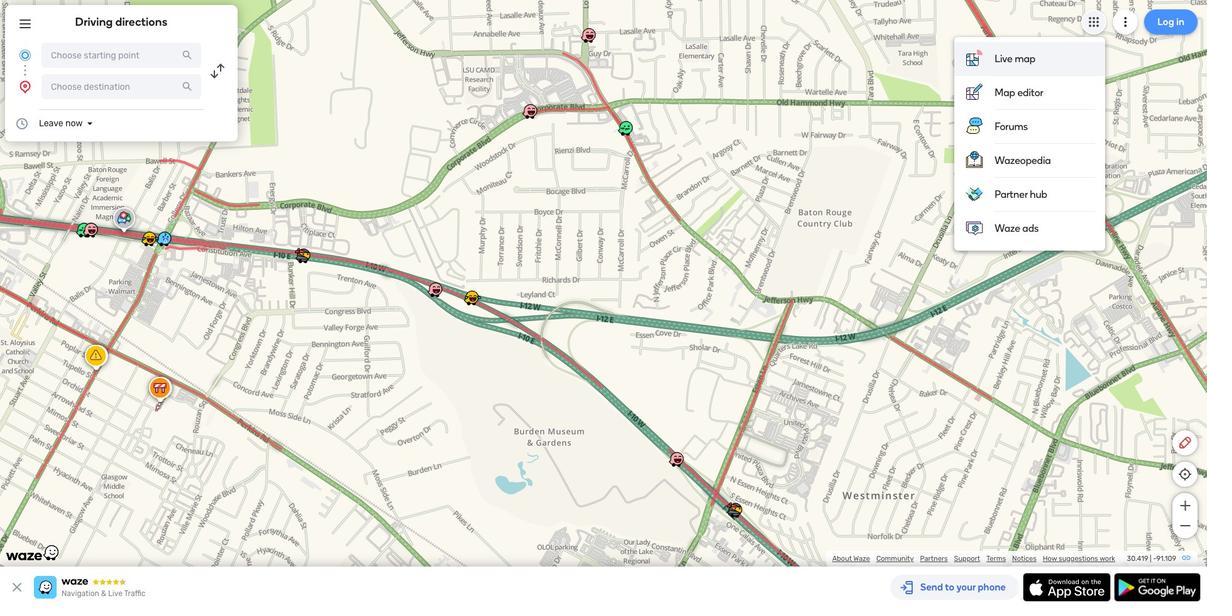 Task type: vqa. For each thing, say whether or not it's contained in the screenshot.
Community wiki
no



Task type: locate. For each thing, give the bounding box(es) containing it.
suggestions
[[1059, 555, 1098, 563]]

clock image
[[14, 116, 30, 131]]

traffic
[[124, 590, 145, 599]]

navigation
[[62, 590, 99, 599]]

about waze link
[[832, 555, 870, 563]]

&
[[101, 590, 106, 599]]

partners
[[920, 555, 948, 563]]

30.419
[[1127, 555, 1148, 563]]

how
[[1043, 555, 1057, 563]]

how suggestions work link
[[1043, 555, 1115, 563]]

Choose destination text field
[[41, 74, 201, 99]]

live
[[108, 590, 123, 599]]

work
[[1100, 555, 1115, 563]]

terms
[[986, 555, 1006, 563]]

community link
[[876, 555, 914, 563]]

location image
[[18, 79, 33, 94]]

navigation & live traffic
[[62, 590, 145, 599]]

link image
[[1181, 553, 1191, 563]]

91.109
[[1156, 555, 1176, 563]]

|
[[1150, 555, 1152, 563]]

support link
[[954, 555, 980, 563]]

-
[[1153, 555, 1156, 563]]

zoom out image
[[1177, 519, 1193, 534]]

notices
[[1012, 555, 1037, 563]]



Task type: describe. For each thing, give the bounding box(es) containing it.
partners link
[[920, 555, 948, 563]]

pencil image
[[1178, 436, 1193, 451]]

leave
[[39, 118, 63, 129]]

about
[[832, 555, 852, 563]]

community
[[876, 555, 914, 563]]

leave now
[[39, 118, 83, 129]]

30.419 | -91.109
[[1127, 555, 1176, 563]]

driving
[[75, 15, 113, 29]]

driving directions
[[75, 15, 168, 29]]

about waze community partners support terms notices how suggestions work
[[832, 555, 1115, 563]]

Choose starting point text field
[[41, 43, 201, 68]]

now
[[65, 118, 83, 129]]

current location image
[[18, 48, 33, 63]]

support
[[954, 555, 980, 563]]

x image
[[9, 580, 25, 595]]

waze
[[853, 555, 870, 563]]

zoom in image
[[1177, 499, 1193, 514]]

terms link
[[986, 555, 1006, 563]]

directions
[[115, 15, 168, 29]]

notices link
[[1012, 555, 1037, 563]]



